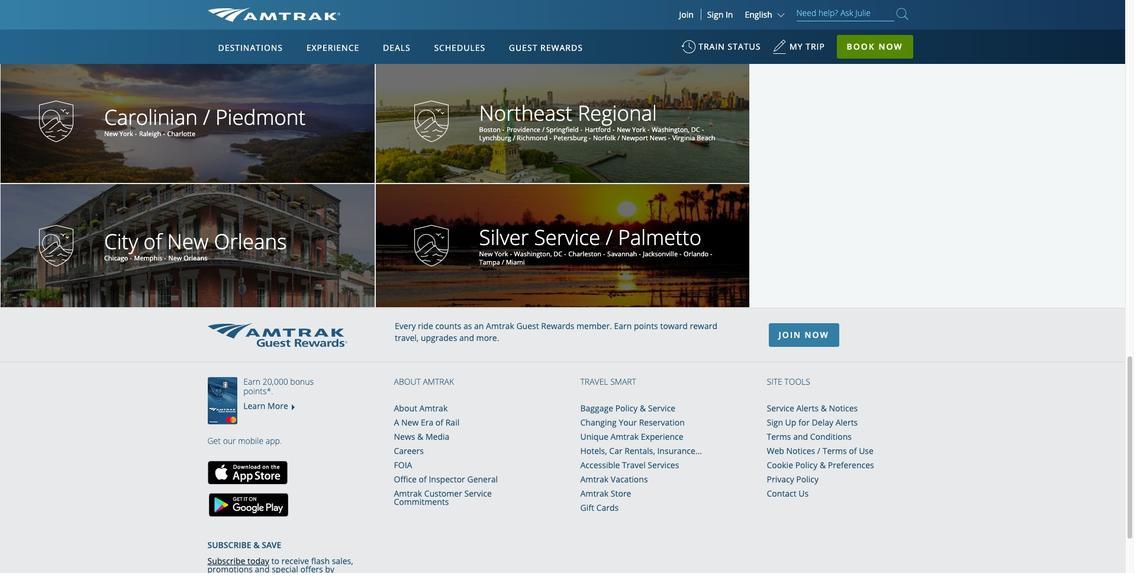 Task type: vqa. For each thing, say whether or not it's contained in the screenshot.
ON
no



Task type: describe. For each thing, give the bounding box(es) containing it.
careers link
[[394, 445, 424, 457]]

memphis
[[134, 254, 162, 262]]

of inside service alerts & notices sign up for delay alerts terms and conditions web notices / terms of use cookie policy & preferences privacy policy contact us
[[849, 445, 857, 457]]

today
[[248, 556, 269, 567]]

orlando
[[684, 249, 709, 258]]

office of inspector general link
[[394, 474, 498, 485]]

for
[[799, 417, 810, 428]]

points*.
[[244, 386, 273, 397]]

northeast regional boston providence / springfield hartford new york washington, dc lynchburg / richmond petersburg norfolk / newport news virginia beach
[[479, 99, 716, 142]]

virginia
[[673, 133, 695, 142]]

sign in button
[[707, 9, 733, 20]]

more
[[268, 400, 288, 412]]

travel inside baggage policy & service changing your reservation unique amtrak experience hotels, car rentals, insurance... accessible travel services amtrak vacations amtrak store gift cards
[[622, 460, 646, 471]]

deals button
[[378, 31, 416, 65]]

dc inside northeast regional boston providence / springfield hartford new york washington, dc lynchburg / richmond petersburg norfolk / newport news virginia beach
[[692, 125, 700, 134]]

join button
[[672, 9, 702, 20]]

of right office
[[419, 474, 427, 485]]

book now button
[[837, 35, 913, 59]]

jacksonville
[[643, 249, 678, 258]]

lynchburg
[[479, 133, 511, 142]]

los
[[1001, 5, 1011, 14]]

tools
[[785, 376, 811, 387]]

hotels, car rentals, insurance... link
[[581, 445, 702, 457]]

earn 20,000 bonus points*. learn more
[[244, 376, 314, 412]]

news inside northeast regional boston providence / springfield hartford new york washington, dc lynchburg / richmond petersburg norfolk / newport news virginia beach
[[650, 133, 667, 142]]

web
[[767, 445, 785, 457]]

silver service / palmetto image
[[414, 225, 449, 266]]

atlanta
[[514, 5, 536, 14]]

banner containing join
[[0, 0, 1126, 273]]

guest rewards button
[[504, 31, 588, 65]]

get our mobile app.
[[208, 435, 282, 446]]

& inside baggage policy & service changing your reservation unique amtrak experience hotels, car rentals, insurance... accessible travel services amtrak vacations amtrak store gift cards
[[640, 403, 646, 414]]

reward
[[690, 320, 718, 332]]

/ left richmond
[[513, 133, 515, 142]]

rewards inside popup button
[[541, 42, 583, 53]]

baggage
[[581, 403, 613, 414]]

1 vertical spatial terms
[[823, 445, 847, 457]]

city of new orleans image
[[39, 225, 73, 266]]

contact us link
[[767, 488, 809, 499]]

a new era of rail link
[[394, 417, 460, 428]]

of right the era
[[436, 417, 444, 428]]

insurance...
[[658, 445, 702, 457]]

search icon image
[[897, 6, 909, 22]]

us
[[799, 488, 809, 499]]

sunset limited image
[[789, 0, 824, 18]]

your
[[619, 417, 637, 428]]

site tools
[[767, 376, 811, 387]]

/ right 'charleston' at the top right
[[606, 223, 613, 251]]

use
[[859, 445, 874, 457]]

sign in
[[707, 9, 733, 20]]

media
[[426, 431, 450, 442]]

amtrak guest rewards preferred mastercard image
[[208, 377, 243, 425]]

up
[[786, 417, 797, 428]]

flash
[[311, 556, 330, 567]]

travel smart
[[581, 376, 637, 387]]

commitments
[[394, 496, 449, 508]]

terms and conditions link
[[767, 431, 852, 442]]

as
[[464, 320, 472, 332]]

office
[[394, 474, 417, 485]]

rail
[[446, 417, 460, 428]]

and inside service alerts & notices sign up for delay alerts terms and conditions web notices / terms of use cookie policy & preferences privacy policy contact us
[[794, 431, 808, 442]]

(washington,
[[137, 5, 177, 14]]

save
[[262, 539, 281, 551]]

tampa
[[479, 258, 500, 267]]

privacy
[[767, 474, 794, 485]]

amtrak down office
[[394, 488, 422, 499]]

about amtrak a new era of rail news & media careers foia office of inspector general amtrak customer service commitments
[[394, 403, 498, 508]]

/ inside service alerts & notices sign up for delay alerts terms and conditions web notices / terms of use cookie policy & preferences privacy policy contact us
[[818, 445, 821, 457]]

raleigh
[[139, 129, 161, 138]]

amtrak up the era
[[420, 403, 448, 414]]

& left save
[[254, 539, 260, 551]]

amtrak up about amtrak link at the left bottom of page
[[423, 376, 454, 387]]

service inside about amtrak a new era of rail news & media careers foia office of inspector general amtrak customer service commitments
[[465, 488, 492, 499]]

chicago
[[104, 254, 128, 262]]

city
[[104, 227, 138, 255]]

changing
[[581, 417, 617, 428]]

english button
[[745, 9, 788, 20]]

customer
[[424, 488, 462, 499]]

policy inside baggage policy & service changing your reservation unique amtrak experience hotels, car rentals, insurance... accessible travel services amtrak vacations amtrak store gift cards
[[616, 403, 638, 414]]

join now link
[[769, 323, 839, 347]]

footer containing every ride counts as an amtrak guest rewards member. earn points toward reward travel, upgrades and more.
[[0, 308, 1126, 573]]

lorton, va (washington, dc) sanford, fl (orlando)
[[104, 5, 260, 14]]

offers
[[300, 564, 323, 573]]

0 vertical spatial travel
[[581, 376, 608, 387]]

gift
[[581, 502, 594, 513]]

reservation
[[639, 417, 685, 428]]

0 vertical spatial sign
[[707, 9, 724, 20]]

gift cards link
[[581, 502, 619, 513]]

/ left springfield
[[542, 125, 545, 134]]

cards
[[597, 502, 619, 513]]

train status
[[699, 41, 761, 52]]

phoenix
[[970, 5, 995, 14]]

cookie
[[767, 460, 793, 471]]

subscribe
[[208, 539, 251, 551]]

miami
[[506, 258, 525, 267]]

about amtrak
[[394, 376, 454, 387]]

mobile
[[238, 435, 264, 446]]

an
[[474, 320, 484, 332]]

to receive flash sales, promotions and special offers by email.
[[208, 556, 353, 573]]

charleston
[[569, 249, 602, 258]]

book now
[[847, 41, 903, 52]]

york inside silver service / palmetto new york washington, dc charleston savannah jacksonville orlando tampa / miami
[[495, 249, 508, 258]]

1 vertical spatial policy
[[796, 460, 818, 471]]

city of new orleans chicago memphis new orleans
[[104, 227, 287, 262]]

beach
[[697, 133, 716, 142]]

site
[[767, 376, 783, 387]]

about amtrak link
[[394, 403, 448, 414]]

news inside about amtrak a new era of rail news & media careers foia office of inspector general amtrak customer service commitments
[[394, 431, 415, 442]]

more.
[[476, 332, 499, 343]]

receive
[[282, 556, 309, 567]]

new york atlanta new orleans
[[479, 5, 581, 14]]

and inside to receive flash sales, promotions and special offers by email.
[[255, 564, 270, 573]]

lorton,
[[104, 5, 126, 14]]

in
[[726, 9, 733, 20]]

news & media link
[[394, 431, 450, 442]]

now
[[879, 41, 903, 52]]

amtrak store link
[[581, 488, 631, 499]]



Task type: locate. For each thing, give the bounding box(es) containing it.
& up 'delay'
[[821, 403, 827, 414]]

about inside about amtrak a new era of rail news & media careers foia office of inspector general amtrak customer service commitments
[[394, 403, 417, 414]]

amtrak
[[486, 320, 514, 332], [423, 376, 454, 387], [420, 403, 448, 414], [611, 431, 639, 442], [581, 474, 609, 485], [394, 488, 422, 499], [581, 488, 609, 499]]

york inside northeast regional boston providence / springfield hartford new york washington, dc lynchburg / richmond petersburg norfolk / newport news virginia beach
[[632, 125, 646, 134]]

1 vertical spatial rewards
[[541, 320, 575, 332]]

conditions
[[810, 431, 852, 442]]

1 vertical spatial notices
[[787, 445, 816, 457]]

1 vertical spatial guest
[[517, 320, 539, 332]]

york
[[495, 5, 508, 14], [632, 125, 646, 134], [119, 129, 133, 138], [495, 249, 508, 258]]

1 horizontal spatial earn
[[614, 320, 632, 332]]

experience
[[307, 42, 360, 53], [641, 431, 684, 442]]

washington, right tampa
[[514, 249, 552, 258]]

northeast regional image
[[414, 101, 449, 142]]

petersburg
[[554, 133, 587, 142]]

1 vertical spatial dc
[[554, 249, 563, 258]]

(orlando)
[[231, 5, 260, 14]]

washington, inside silver service / palmetto new york washington, dc charleston savannah jacksonville orlando tampa / miami
[[514, 249, 552, 258]]

and down "as"
[[460, 332, 474, 343]]

1 horizontal spatial washington,
[[652, 125, 690, 134]]

0 horizontal spatial alerts
[[797, 403, 819, 414]]

0 horizontal spatial experience
[[307, 42, 360, 53]]

piedmont
[[216, 103, 306, 131]]

richmond
[[517, 133, 548, 142]]

about
[[394, 376, 421, 387], [394, 403, 417, 414]]

amtrak image
[[208, 8, 340, 22]]

& inside about amtrak a new era of rail news & media careers foia office of inspector general amtrak customer service commitments
[[418, 431, 424, 442]]

1 vertical spatial about
[[394, 403, 417, 414]]

general
[[467, 474, 498, 485]]

earn inside earn 20,000 bonus points*. learn more
[[244, 376, 261, 387]]

join inside join now link
[[779, 329, 802, 340]]

earn left 20,000
[[244, 376, 261, 387]]

1 vertical spatial earn
[[244, 376, 261, 387]]

0 vertical spatial terms
[[767, 431, 791, 442]]

1 horizontal spatial sign
[[767, 417, 783, 428]]

carolinian / piedmont image
[[39, 101, 73, 142]]

baggage policy & service link
[[581, 403, 676, 414]]

rewards inside the every ride counts as an amtrak guest rewards member. earn points toward reward travel, upgrades and more.
[[541, 320, 575, 332]]

era
[[421, 417, 434, 428]]

/
[[203, 103, 210, 131], [542, 125, 545, 134], [513, 133, 515, 142], [618, 133, 620, 142], [606, 223, 613, 251], [502, 258, 504, 267], [818, 445, 821, 457]]

0 horizontal spatial dc
[[554, 249, 563, 258]]

join for join
[[679, 9, 694, 20]]

and down for
[[794, 431, 808, 442]]

alerts
[[797, 403, 819, 414], [836, 417, 858, 428]]

1 vertical spatial experience
[[641, 431, 684, 442]]

0 vertical spatial join
[[679, 9, 694, 20]]

regions map image
[[252, 99, 536, 265]]

0 vertical spatial experience
[[307, 42, 360, 53]]

english
[[745, 9, 773, 20]]

new inside "carolinian / piedmont new york raleigh charlotte"
[[104, 129, 118, 138]]

news right 'newport'
[[650, 133, 667, 142]]

guest right an
[[517, 320, 539, 332]]

notices
[[829, 403, 858, 414], [787, 445, 816, 457]]

0 horizontal spatial news
[[394, 431, 415, 442]]

amtrak up more. on the bottom of the page
[[486, 320, 514, 332]]

policy up the your
[[616, 403, 638, 414]]

0 horizontal spatial washington,
[[514, 249, 552, 258]]

0 horizontal spatial travel
[[581, 376, 608, 387]]

sign left in
[[707, 9, 724, 20]]

1 horizontal spatial news
[[650, 133, 667, 142]]

Please enter your search item search field
[[797, 6, 894, 21]]

toward
[[660, 320, 688, 332]]

2 vertical spatial policy
[[797, 474, 819, 485]]

0 vertical spatial policy
[[616, 403, 638, 414]]

deals
[[383, 42, 411, 53]]

service alerts & notices link
[[767, 403, 858, 414]]

cookie policy & preferences link
[[767, 460, 874, 471]]

amtrak down the your
[[611, 431, 639, 442]]

service inside baggage policy & service changing your reservation unique amtrak experience hotels, car rentals, insurance... accessible travel services amtrak vacations amtrak store gift cards
[[648, 403, 676, 414]]

sanford,
[[196, 5, 221, 14]]

& up changing your reservation link
[[640, 403, 646, 414]]

train status link
[[682, 36, 761, 65]]

fl
[[223, 5, 230, 14]]

by
[[325, 564, 335, 573]]

0 horizontal spatial notices
[[787, 445, 816, 457]]

0 vertical spatial earn
[[614, 320, 632, 332]]

1 vertical spatial sign
[[767, 417, 783, 428]]

policy up us
[[797, 474, 819, 485]]

trip
[[806, 41, 825, 52]]

banner
[[0, 0, 1126, 273]]

1 vertical spatial news
[[394, 431, 415, 442]]

service alerts & notices sign up for delay alerts terms and conditions web notices / terms of use cookie policy & preferences privacy policy contact us
[[767, 403, 874, 499]]

sign left up
[[767, 417, 783, 428]]

1 horizontal spatial experience
[[641, 431, 684, 442]]

None text field
[[100, 0, 363, 14], [475, 0, 738, 14], [850, 0, 1113, 14], [100, 227, 363, 262], [100, 0, 363, 14], [475, 0, 738, 14], [850, 0, 1113, 14], [100, 227, 363, 262]]

member.
[[577, 320, 612, 332]]

1 vertical spatial travel
[[622, 460, 646, 471]]

new orleans san antonio tucson phoenix los angeles
[[855, 5, 1036, 14]]

2 about from the top
[[394, 403, 417, 414]]

2 vertical spatial and
[[255, 564, 270, 573]]

about up a
[[394, 403, 417, 414]]

0 vertical spatial notices
[[829, 403, 858, 414]]

web notices / terms of use link
[[767, 445, 874, 457]]

points
[[634, 320, 658, 332]]

None text field
[[475, 99, 738, 142], [100, 103, 363, 138], [475, 223, 738, 267], [475, 99, 738, 142], [100, 103, 363, 138], [475, 223, 738, 267]]

sign up for delay alerts link
[[767, 417, 858, 428]]

about up about amtrak link at the left bottom of page
[[394, 376, 421, 387]]

alerts up conditions
[[836, 417, 858, 428]]

20,000
[[263, 376, 288, 387]]

& down a new era of rail link
[[418, 431, 424, 442]]

1 horizontal spatial dc
[[692, 125, 700, 134]]

1 horizontal spatial terms
[[823, 445, 847, 457]]

application
[[252, 99, 536, 265]]

my
[[790, 41, 803, 52]]

about for about amtrak a new era of rail news & media careers foia office of inspector general amtrak customer service commitments
[[394, 403, 417, 414]]

1 horizontal spatial join
[[779, 329, 802, 340]]

1 horizontal spatial alerts
[[836, 417, 858, 428]]

of left use
[[849, 445, 857, 457]]

experience inside popup button
[[307, 42, 360, 53]]

0 horizontal spatial terms
[[767, 431, 791, 442]]

san
[[900, 5, 911, 14]]

footer
[[0, 308, 1126, 573], [208, 517, 359, 573]]

join left 'now'
[[779, 329, 802, 340]]

/ right charlotte
[[203, 103, 210, 131]]

promotions
[[208, 564, 253, 573]]

alerts up for
[[797, 403, 819, 414]]

/ up cookie policy & preferences link on the right of page
[[818, 445, 821, 457]]

0 vertical spatial rewards
[[541, 42, 583, 53]]

guest inside popup button
[[509, 42, 538, 53]]

amtrak up gift cards link
[[581, 488, 609, 499]]

notices up 'delay'
[[829, 403, 858, 414]]

1 vertical spatial and
[[794, 431, 808, 442]]

1 vertical spatial washington,
[[514, 249, 552, 258]]

and inside the every ride counts as an amtrak guest rewards member. earn points toward reward travel, upgrades and more.
[[460, 332, 474, 343]]

1 horizontal spatial travel
[[622, 460, 646, 471]]

antonio
[[912, 5, 936, 14]]

of right city
[[144, 227, 162, 255]]

0 vertical spatial washington,
[[652, 125, 690, 134]]

experience inside baggage policy & service changing your reservation unique amtrak experience hotels, car rentals, insurance... accessible travel services amtrak vacations amtrak store gift cards
[[641, 431, 684, 442]]

1 vertical spatial alerts
[[836, 417, 858, 428]]

unique amtrak experience link
[[581, 431, 684, 442]]

join left "sign in" at the top
[[679, 9, 694, 20]]

destinations button
[[213, 31, 288, 65]]

new inside northeast regional boston providence / springfield hartford new york washington, dc lynchburg / richmond petersburg norfolk / newport news virginia beach
[[617, 125, 631, 134]]

baggage policy & service changing your reservation unique amtrak experience hotels, car rentals, insurance... accessible travel services amtrak vacations amtrak store gift cards
[[581, 403, 702, 513]]

rewards down new york atlanta new orleans
[[541, 42, 583, 53]]

1 about from the top
[[394, 376, 421, 387]]

alt text image
[[39, 0, 73, 18]]

smart
[[611, 376, 637, 387]]

earn inside the every ride counts as an amtrak guest rewards member. earn points toward reward travel, upgrades and more.
[[614, 320, 632, 332]]

destinations
[[218, 42, 283, 53]]

0 vertical spatial news
[[650, 133, 667, 142]]

/ right norfolk
[[618, 133, 620, 142]]

/ inside "carolinian / piedmont new york raleigh charlotte"
[[203, 103, 210, 131]]

guest down atlanta
[[509, 42, 538, 53]]

learn
[[244, 400, 266, 412]]

of inside city of new orleans chicago memphis new orleans
[[144, 227, 162, 255]]

my trip
[[790, 41, 825, 52]]

subscribe today
[[208, 556, 269, 567]]

savannah
[[608, 249, 637, 258]]

policy up "privacy policy" link
[[796, 460, 818, 471]]

book
[[847, 41, 876, 52]]

0 horizontal spatial join
[[679, 9, 694, 20]]

amtrak inside the every ride counts as an amtrak guest rewards member. earn points toward reward travel, upgrades and more.
[[486, 320, 514, 332]]

bonus
[[290, 376, 314, 387]]

/ left miami
[[502, 258, 504, 267]]

service up reservation on the right of page
[[648, 403, 676, 414]]

and left to
[[255, 564, 270, 573]]

service inside service alerts & notices sign up for delay alerts terms and conditions web notices / terms of use cookie policy & preferences privacy policy contact us
[[767, 403, 795, 414]]

sign inside service alerts & notices sign up for delay alerts terms and conditions web notices / terms of use cookie policy & preferences privacy policy contact us
[[767, 417, 783, 428]]

service up up
[[767, 403, 795, 414]]

service inside silver service / palmetto new york washington, dc charleston savannah jacksonville orlando tampa / miami
[[534, 223, 601, 251]]

subscribe
[[208, 556, 245, 567]]

sales,
[[332, 556, 353, 567]]

washington, left "beach"
[[652, 125, 690, 134]]

footer containing subscribe & save
[[208, 517, 359, 573]]

travel up baggage
[[581, 376, 608, 387]]

0 horizontal spatial earn
[[244, 376, 261, 387]]

angeles
[[1013, 5, 1036, 14]]

springfield
[[546, 125, 579, 134]]

0 vertical spatial and
[[460, 332, 474, 343]]

charlotte
[[167, 129, 195, 138]]

1 horizontal spatial notices
[[829, 403, 858, 414]]

changing your reservation link
[[581, 417, 685, 428]]

providence
[[507, 125, 541, 134]]

terms up web at the right bottom of the page
[[767, 431, 791, 442]]

york inside "carolinian / piedmont new york raleigh charlotte"
[[119, 129, 133, 138]]

accessible
[[581, 460, 620, 471]]

hotels,
[[581, 445, 607, 457]]

schedules link
[[430, 30, 490, 64]]

travel up 'vacations'
[[622, 460, 646, 471]]

0 vertical spatial alerts
[[797, 403, 819, 414]]

email.
[[208, 572, 231, 573]]

washington,
[[652, 125, 690, 134], [514, 249, 552, 258]]

service down general
[[465, 488, 492, 499]]

washington, inside northeast regional boston providence / springfield hartford new york washington, dc lynchburg / richmond petersburg norfolk / newport news virginia beach
[[652, 125, 690, 134]]

1 vertical spatial join
[[779, 329, 802, 340]]

new inside silver service / palmetto new york washington, dc charleston savannah jacksonville orlando tampa / miami
[[479, 249, 493, 258]]

dc inside silver service / palmetto new york washington, dc charleston savannah jacksonville orlando tampa / miami
[[554, 249, 563, 258]]

contact
[[767, 488, 797, 499]]

0 horizontal spatial and
[[255, 564, 270, 573]]

& down web notices / terms of use link
[[820, 460, 826, 471]]

service left savannah
[[534, 223, 601, 251]]

amtrak guest rewards image
[[208, 324, 347, 347]]

silver service / palmetto new york washington, dc charleston savannah jacksonville orlando tampa / miami
[[479, 223, 711, 267]]

rewards left member.
[[541, 320, 575, 332]]

palmetto
[[618, 223, 702, 251]]

amtrak customer service commitments link
[[394, 488, 492, 508]]

0 horizontal spatial sign
[[707, 9, 724, 20]]

amtrak down 'accessible'
[[581, 474, 609, 485]]

2 horizontal spatial and
[[794, 431, 808, 442]]

news
[[650, 133, 667, 142], [394, 431, 415, 442]]

1 horizontal spatial and
[[460, 332, 474, 343]]

terms down conditions
[[823, 445, 847, 457]]

join for join now
[[779, 329, 802, 340]]

news up careers link
[[394, 431, 415, 442]]

0 vertical spatial guest
[[509, 42, 538, 53]]

new inside about amtrak a new era of rail news & media careers foia office of inspector general amtrak customer service commitments
[[401, 417, 419, 428]]

0 vertical spatial dc
[[692, 125, 700, 134]]

dc)
[[179, 5, 190, 14]]

guest inside the every ride counts as an amtrak guest rewards member. earn points toward reward travel, upgrades and more.
[[517, 320, 539, 332]]

northeast
[[479, 99, 573, 127]]

silver
[[479, 223, 529, 251]]

0 vertical spatial about
[[394, 376, 421, 387]]

careers
[[394, 445, 424, 457]]

earn left the points
[[614, 320, 632, 332]]

ride
[[418, 320, 433, 332]]

about for about amtrak
[[394, 376, 421, 387]]

get
[[208, 435, 221, 446]]

special
[[272, 564, 298, 573]]

notices down terms and conditions link
[[787, 445, 816, 457]]

crescent image
[[414, 0, 449, 18]]



